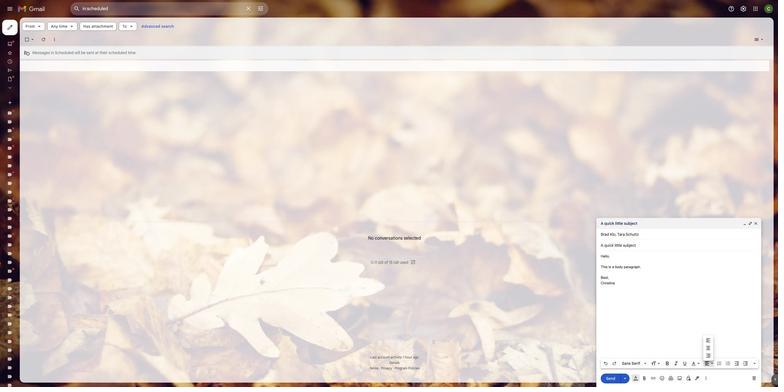 Task type: describe. For each thing, give the bounding box(es) containing it.
search mail image
[[72, 4, 82, 14]]

terms
[[370, 367, 379, 371]]

has attachment button
[[80, 22, 117, 31]]

time.
[[128, 50, 137, 55]]

toggle split pane mode image
[[754, 37, 760, 42]]

terms link
[[370, 367, 379, 371]]

quick
[[605, 221, 615, 226]]

last
[[371, 356, 377, 360]]

1
[[403, 356, 405, 360]]

indent less ‪(⌘[)‬ image
[[734, 361, 740, 367]]

refresh image
[[41, 37, 46, 42]]

last account activity: 1 hour ago details terms · privacy · program policies
[[370, 356, 420, 371]]

close image
[[754, 222, 758, 226]]

italic ‪(⌘i)‬ image
[[674, 361, 679, 367]]

be
[[81, 50, 86, 55]]

of
[[385, 260, 388, 265]]

gmail image
[[18, 3, 48, 14]]

paragraph.
[[624, 265, 641, 269]]

insert photo image
[[677, 376, 683, 382]]

Search mail text field
[[82, 6, 242, 12]]

Message Body text field
[[601, 254, 757, 357]]

more send options image
[[623, 376, 628, 382]]

0.11
[[371, 260, 377, 265]]

program
[[395, 367, 408, 371]]

conversations
[[375, 236, 403, 241]]

redo ‪(⌘y)‬ image
[[612, 361, 618, 367]]

pop out image
[[748, 222, 753, 226]]

sans serif option
[[621, 361, 643, 367]]

privacy link
[[381, 367, 392, 371]]

this
[[601, 265, 608, 269]]

search
[[161, 24, 174, 29]]

from
[[26, 24, 35, 29]]

0.11 gb of 15 gb used
[[371, 260, 408, 265]]

selected
[[404, 236, 421, 241]]

program policies link
[[395, 367, 420, 371]]

underline ‪(⌘u)‬ image
[[682, 362, 688, 367]]

subject
[[624, 221, 638, 226]]

2 gb from the left
[[394, 260, 399, 265]]

follow link to manage storage image
[[411, 260, 416, 265]]

minimize image
[[743, 222, 747, 226]]

insert signature image
[[695, 376, 700, 382]]

policies
[[408, 367, 420, 371]]

at
[[95, 50, 99, 55]]

15
[[389, 260, 393, 265]]

serif
[[632, 362, 641, 367]]

schultz
[[626, 232, 639, 237]]

settings image
[[740, 5, 747, 12]]

undo ‪(⌘z)‬ image
[[603, 361, 609, 367]]

a quick little subject dialog
[[597, 218, 762, 388]]

body
[[615, 265, 623, 269]]

details link
[[390, 361, 400, 365]]

clear search image
[[243, 3, 254, 14]]



Task type: vqa. For each thing, say whether or not it's contained in the screenshot.
Draft saved
no



Task type: locate. For each thing, give the bounding box(es) containing it.
main menu image
[[7, 5, 13, 12]]

brad
[[601, 232, 609, 237]]

numbered list ‪(⌘⇧7)‬ image
[[717, 361, 722, 367]]

any
[[51, 24, 58, 29]]

activity:
[[391, 356, 403, 360]]

0 horizontal spatial gb
[[378, 260, 384, 265]]

hour
[[405, 356, 412, 360]]

·
[[380, 367, 380, 371], [393, 367, 394, 371]]

christina
[[601, 281, 615, 286]]

has attachment
[[83, 24, 113, 29]]

insert files using drive image
[[668, 376, 674, 382]]

send
[[606, 377, 616, 382]]

more formatting options image
[[752, 361, 758, 367]]

has
[[83, 24, 90, 29]]

discard draft ‪(⌘⇧d)‬ image
[[752, 376, 757, 382]]

privacy
[[381, 367, 392, 371]]

no conversations selected main content
[[20, 18, 774, 383]]

in
[[51, 50, 54, 55]]

best, christina
[[601, 276, 615, 286]]

insert emoji ‪(⌘⇧2)‬ image
[[660, 376, 665, 382]]

sans serif
[[622, 362, 641, 367]]

scheduled
[[109, 50, 127, 55]]

their
[[100, 50, 108, 55]]

advanced search button
[[139, 21, 176, 31]]

0 horizontal spatial ·
[[380, 367, 380, 371]]

toggle confidential mode image
[[686, 376, 692, 382]]

None checkbox
[[24, 37, 30, 42]]

a
[[612, 265, 614, 269]]

best,
[[601, 276, 609, 280]]

to
[[122, 24, 127, 29]]

messages in scheduled will be sent at their scheduled time.
[[32, 50, 137, 55]]

is
[[609, 265, 611, 269]]

sent
[[87, 50, 94, 55]]

Subject field
[[601, 243, 757, 249]]

none checkbox inside no conversations selected main content
[[24, 37, 30, 42]]

will
[[75, 50, 80, 55]]

1 · from the left
[[380, 367, 380, 371]]

gb
[[378, 260, 384, 265], [394, 260, 399, 265]]

gb left of
[[378, 260, 384, 265]]

used
[[400, 260, 408, 265]]

None search field
[[70, 2, 268, 15]]

1 horizontal spatial ·
[[393, 367, 394, 371]]

more image
[[52, 37, 57, 42]]

indent more ‪(⌘])‬ image
[[743, 361, 749, 367]]

brad klo , tara schultz
[[601, 232, 639, 237]]

hello,
[[601, 255, 610, 259]]

account
[[378, 356, 390, 360]]

any time button
[[47, 22, 78, 31]]

navigation
[[0, 18, 66, 388]]

this is a body paragraph.
[[601, 265, 641, 269]]

a
[[601, 221, 604, 226]]

advanced
[[142, 24, 160, 29]]

formatting options toolbar
[[601, 359, 759, 369]]

1 horizontal spatial gb
[[394, 260, 399, 265]]

bold ‪(⌘b)‬ image
[[665, 361, 670, 367]]

details
[[390, 361, 400, 365]]

scheduled
[[55, 50, 74, 55]]

2 · from the left
[[393, 367, 394, 371]]

· down details
[[393, 367, 394, 371]]

bulleted list ‪(⌘⇧8)‬ image
[[726, 361, 731, 367]]

support image
[[728, 5, 735, 12]]

sans
[[622, 362, 631, 367]]

messages
[[32, 50, 50, 55]]

,
[[616, 232, 617, 237]]

ago
[[413, 356, 419, 360]]

to button
[[119, 22, 137, 31]]

advanced search
[[142, 24, 174, 29]]

send button
[[601, 374, 621, 384]]

1 gb from the left
[[378, 260, 384, 265]]

insert link ‪(⌘k)‬ image
[[651, 376, 656, 382]]

little
[[615, 221, 623, 226]]

no conversations selected
[[368, 236, 421, 241]]

any time
[[51, 24, 67, 29]]

more options image
[[705, 376, 708, 382]]

attach files image
[[642, 376, 648, 382]]

· right 'terms'
[[380, 367, 380, 371]]

klo
[[610, 232, 616, 237]]

advanced search options image
[[255, 3, 266, 14]]

no
[[368, 236, 374, 241]]

gb right 15
[[394, 260, 399, 265]]

from button
[[22, 22, 45, 31]]

tara
[[618, 232, 625, 237]]

time
[[59, 24, 67, 29]]

attachment
[[91, 24, 113, 29]]

a quick little subject
[[601, 221, 638, 226]]



